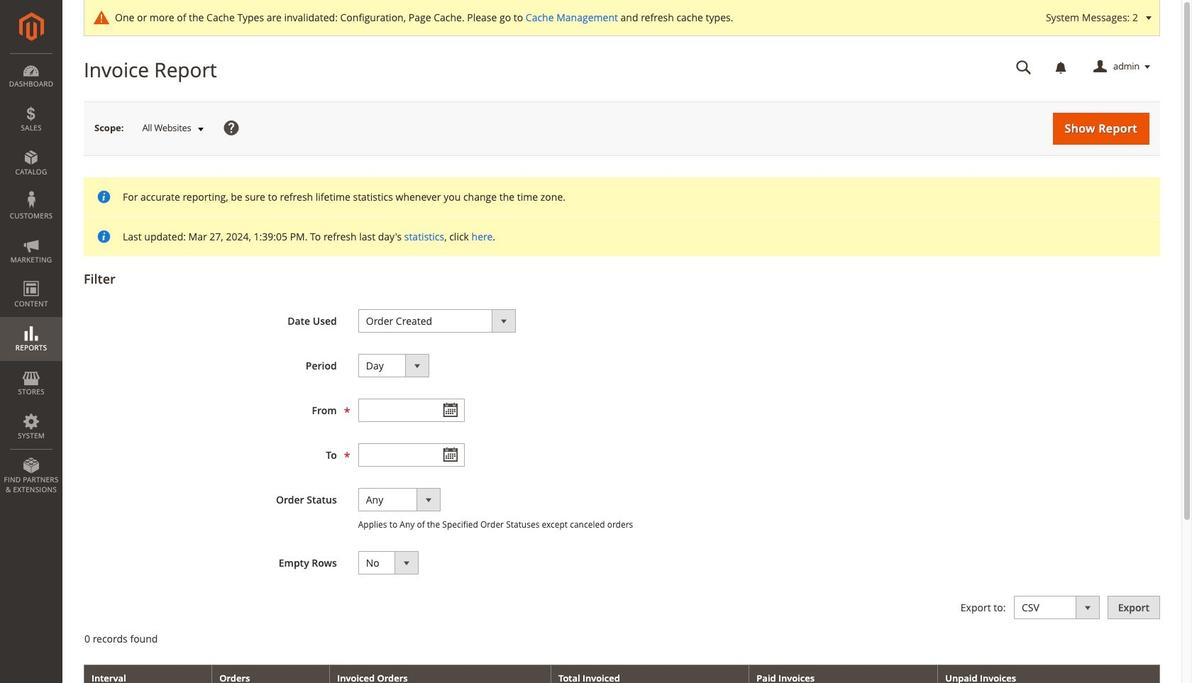 Task type: vqa. For each thing, say whether or not it's contained in the screenshot.
text box
yes



Task type: locate. For each thing, give the bounding box(es) containing it.
None text field
[[1006, 55, 1042, 79], [358, 399, 465, 422], [358, 444, 465, 467], [1006, 55, 1042, 79], [358, 399, 465, 422], [358, 444, 465, 467]]

menu bar
[[0, 53, 62, 502]]

magento admin panel image
[[19, 12, 44, 41]]



